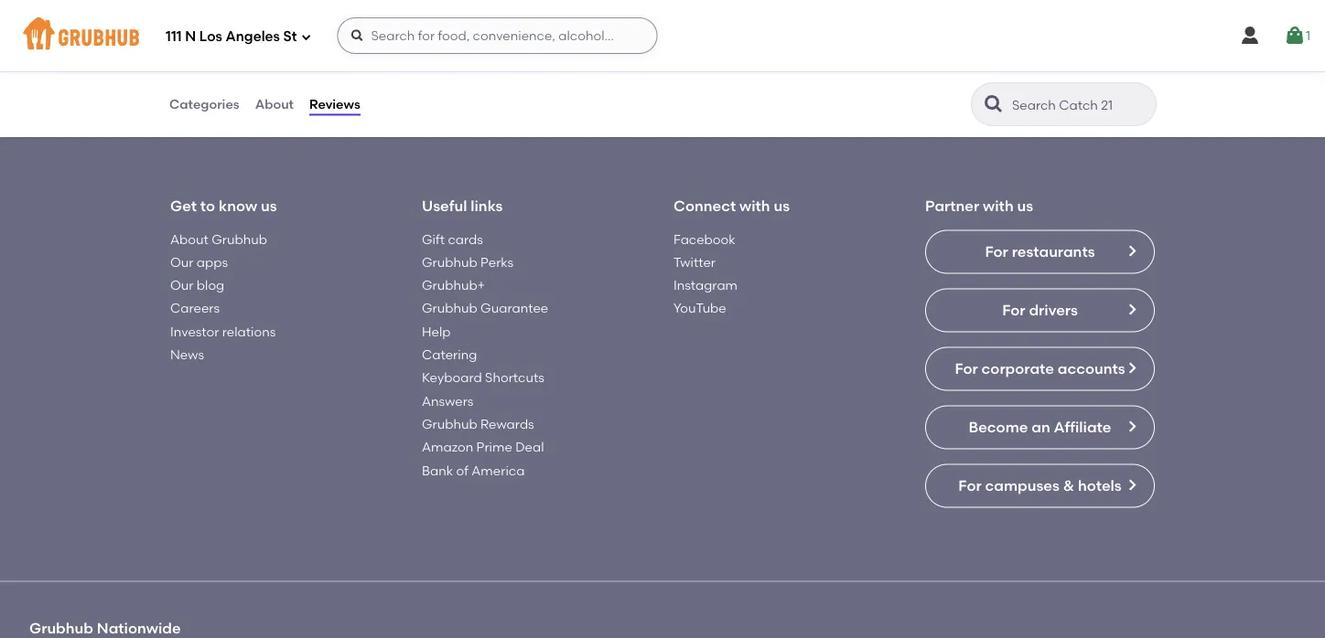 Task type: vqa. For each thing, say whether or not it's contained in the screenshot.
the topmost our
yes



Task type: describe. For each thing, give the bounding box(es) containing it.
campuses
[[985, 477, 1060, 495]]

connect
[[674, 197, 736, 215]]

for campuses & hotels link
[[926, 464, 1155, 508]]

for for for drivers
[[1003, 301, 1026, 319]]

keyboard
[[422, 370, 482, 386]]

connect with us
[[674, 197, 790, 215]]

links
[[471, 197, 503, 215]]

investor
[[170, 324, 219, 340]]

useful
[[422, 197, 467, 215]]

partner
[[926, 197, 980, 215]]

2 our from the top
[[170, 278, 194, 293]]

facebook
[[674, 231, 736, 247]]

los inside 'main navigation' navigation
[[199, 28, 222, 45]]

with for connect
[[740, 197, 770, 215]]

grubhub link
[[190, 72, 246, 88]]

categories
[[169, 96, 240, 112]]

instagram
[[674, 278, 738, 293]]

america
[[472, 463, 525, 479]]

answers
[[422, 394, 474, 409]]

catch 21
[[669, 72, 723, 88]]

keyboard shortcuts link
[[422, 370, 545, 386]]

amazon prime deal link
[[422, 440, 544, 455]]

Search Catch 21 search field
[[1011, 96, 1151, 114]]

help link
[[422, 324, 451, 340]]

guarantee
[[481, 301, 549, 316]]

investor relations link
[[170, 324, 276, 340]]

restaurants
[[265, 72, 340, 88]]

twitter link
[[674, 255, 716, 270]]

deal
[[516, 440, 544, 455]]

downtown los angeles
[[507, 72, 650, 88]]

grubhub+ link
[[422, 278, 485, 293]]

main navigation navigation
[[0, 0, 1326, 71]]

know
[[219, 197, 257, 215]]

help
[[422, 324, 451, 340]]

los angeles link
[[414, 72, 488, 88]]

angeles inside 'main navigation' navigation
[[226, 28, 280, 45]]

us for connect with us
[[774, 197, 790, 215]]

prime
[[477, 440, 513, 455]]

about for about
[[255, 96, 294, 112]]

1
[[1306, 28, 1311, 43]]

for campuses & hotels
[[959, 477, 1122, 495]]

amazon
[[422, 440, 474, 455]]

2 horizontal spatial angeles
[[600, 72, 650, 88]]

instagram link
[[674, 278, 738, 293]]

about grubhub our apps our blog careers investor relations news
[[170, 231, 276, 363]]

reviews
[[309, 96, 360, 112]]

twitter
[[674, 255, 716, 270]]

right image for for corporate accounts
[[1125, 361, 1140, 376]]

right image for become an affiliate
[[1125, 420, 1140, 434]]

los angeles
[[414, 72, 488, 88]]

facebook twitter instagram youtube
[[674, 231, 738, 316]]

news
[[170, 347, 204, 363]]

us for partner with us
[[1018, 197, 1034, 215]]

perks
[[481, 255, 514, 270]]

become an affiliate link
[[926, 406, 1155, 450]]

get to know us
[[170, 197, 277, 215]]

catering
[[422, 347, 477, 363]]

Search for food, convenience, alcohol... search field
[[337, 17, 658, 54]]

downtown
[[507, 72, 573, 88]]

grubhub down gift cards link
[[422, 255, 478, 270]]

corporate
[[982, 360, 1055, 378]]

for for for corporate accounts
[[955, 360, 978, 378]]

right image
[[1125, 478, 1140, 493]]

youtube link
[[674, 301, 727, 316]]

downtown los angeles link
[[507, 72, 650, 88]]

st
[[283, 28, 297, 45]]

111 n los angeles st
[[166, 28, 297, 45]]

grubhub down grubhub+
[[422, 301, 478, 316]]

become
[[969, 419, 1028, 436]]

hotels
[[1078, 477, 1122, 495]]

news link
[[170, 347, 204, 363]]

grubhub left nationwide
[[29, 620, 93, 637]]



Task type: locate. For each thing, give the bounding box(es) containing it.
useful links
[[422, 197, 503, 215]]

angeles down search for food, convenience, alcohol... "search field"
[[438, 72, 488, 88]]

for left 'campuses' at the bottom right
[[959, 477, 982, 495]]

rewards
[[481, 417, 534, 432]]

1 horizontal spatial angeles
[[438, 72, 488, 88]]

apps
[[197, 255, 228, 270]]

111
[[166, 28, 182, 45]]

angeles down 'main navigation' navigation
[[600, 72, 650, 88]]

angeles left st
[[226, 28, 280, 45]]

1 vertical spatial our
[[170, 278, 194, 293]]

about up our apps link at the left top of page
[[170, 231, 209, 247]]

categories button
[[168, 71, 240, 137]]

2 horizontal spatial los
[[576, 72, 597, 88]]

search icon image
[[983, 93, 1005, 115]]

right image inside for drivers link
[[1125, 302, 1140, 317]]

for corporate accounts link
[[926, 347, 1155, 391]]

for restaurants link
[[926, 230, 1155, 274]]

3 us from the left
[[1018, 197, 1034, 215]]

right image inside for restaurants link
[[1125, 244, 1140, 258]]

2 with from the left
[[983, 197, 1014, 215]]

accounts
[[1058, 360, 1126, 378]]

svg image inside 1 button
[[1284, 25, 1306, 47]]

for left drivers
[[1003, 301, 1026, 319]]

0 horizontal spatial us
[[261, 197, 277, 215]]

us
[[261, 197, 277, 215], [774, 197, 790, 215], [1018, 197, 1034, 215]]

for drivers link
[[926, 289, 1155, 333]]

of
[[456, 463, 469, 479]]

about down restaurants
[[255, 96, 294, 112]]

about for about grubhub our apps our blog careers investor relations news
[[170, 231, 209, 247]]

with for partner
[[983, 197, 1014, 215]]

with
[[740, 197, 770, 215], [983, 197, 1014, 215]]

1 with from the left
[[740, 197, 770, 215]]

shortcuts
[[485, 370, 545, 386]]

gift
[[422, 231, 445, 247]]

1 right image from the top
[[1125, 244, 1140, 258]]

for left corporate on the bottom
[[955, 360, 978, 378]]

answers link
[[422, 394, 474, 409]]

1 our from the top
[[170, 255, 194, 270]]

4 right image from the top
[[1125, 420, 1140, 434]]

1 vertical spatial about
[[170, 231, 209, 247]]

3 right image from the top
[[1125, 361, 1140, 376]]

0 horizontal spatial with
[[740, 197, 770, 215]]

grubhub
[[190, 72, 246, 88], [212, 231, 267, 247], [422, 255, 478, 270], [422, 301, 478, 316], [422, 417, 478, 432], [29, 620, 93, 637]]

about inside about grubhub our apps our blog careers investor relations news
[[170, 231, 209, 247]]

right image for for restaurants
[[1125, 244, 1140, 258]]

us up for restaurants
[[1018, 197, 1034, 215]]

0 vertical spatial our
[[170, 255, 194, 270]]

careers link
[[170, 301, 220, 316]]

svg image
[[1239, 25, 1261, 47], [350, 28, 365, 43]]

for inside 'link'
[[959, 477, 982, 495]]

our up careers
[[170, 278, 194, 293]]

partner with us
[[926, 197, 1034, 215]]

cards
[[448, 231, 483, 247]]

grubhub rewards link
[[422, 417, 534, 432]]

0 horizontal spatial angeles
[[226, 28, 280, 45]]

relations
[[222, 324, 276, 340]]

21
[[711, 72, 723, 88]]

careers
[[170, 301, 220, 316]]

grubhub inside about grubhub our apps our blog careers investor relations news
[[212, 231, 267, 247]]

get
[[170, 197, 197, 215]]

restaurants
[[1012, 243, 1095, 261]]

me
[[377, 72, 395, 88]]

drivers
[[1029, 301, 1078, 319]]

reviews button
[[309, 71, 361, 137]]

to
[[200, 197, 215, 215]]

1 horizontal spatial us
[[774, 197, 790, 215]]

grubhub down answers 'link'
[[422, 417, 478, 432]]

for for for restaurants
[[985, 243, 1009, 261]]

youtube
[[674, 301, 727, 316]]

svg image up near
[[350, 28, 365, 43]]

2 right image from the top
[[1125, 302, 1140, 317]]

los right me
[[414, 72, 435, 88]]

about inside button
[[255, 96, 294, 112]]

los right downtown on the left top of the page
[[576, 72, 597, 88]]

1 horizontal spatial svg image
[[1284, 25, 1306, 47]]

an
[[1032, 419, 1051, 436]]

restaurants near me link
[[265, 72, 395, 88]]

with right the partner
[[983, 197, 1014, 215]]

affiliate
[[1054, 419, 1112, 436]]

for for for campuses & hotels
[[959, 477, 982, 495]]

for restaurants
[[985, 243, 1095, 261]]

for
[[985, 243, 1009, 261], [1003, 301, 1026, 319], [955, 360, 978, 378], [959, 477, 982, 495]]

catering link
[[422, 347, 477, 363]]

1 horizontal spatial with
[[983, 197, 1014, 215]]

bank
[[422, 463, 453, 479]]

svg image left 1 button
[[1239, 25, 1261, 47]]

2 us from the left
[[774, 197, 790, 215]]

grubhub+
[[422, 278, 485, 293]]

bank of america link
[[422, 463, 525, 479]]

n
[[185, 28, 196, 45]]

1 horizontal spatial about
[[255, 96, 294, 112]]

1 button
[[1284, 19, 1311, 52]]

0 horizontal spatial svg image
[[350, 28, 365, 43]]

with right connect
[[740, 197, 770, 215]]

grubhub up categories
[[190, 72, 246, 88]]

gift cards grubhub perks grubhub+ grubhub guarantee help catering keyboard shortcuts answers grubhub rewards amazon prime deal bank of america
[[422, 231, 549, 479]]

0 horizontal spatial los
[[199, 28, 222, 45]]

right image inside for corporate accounts link
[[1125, 361, 1140, 376]]

for drivers
[[1003, 301, 1078, 319]]

0 vertical spatial about
[[255, 96, 294, 112]]

us right know
[[261, 197, 277, 215]]

restaurants near me
[[265, 72, 395, 88]]

2 horizontal spatial us
[[1018, 197, 1034, 215]]

us right connect
[[774, 197, 790, 215]]

0 horizontal spatial svg image
[[301, 32, 312, 43]]

right image inside become an affiliate link
[[1125, 420, 1140, 434]]

los
[[199, 28, 222, 45], [414, 72, 435, 88], [576, 72, 597, 88]]

1 us from the left
[[261, 197, 277, 215]]

our apps link
[[170, 255, 228, 270]]

for down 'partner with us'
[[985, 243, 1009, 261]]

blog
[[197, 278, 224, 293]]

grubhub down know
[[212, 231, 267, 247]]

right image
[[1125, 244, 1140, 258], [1125, 302, 1140, 317], [1125, 361, 1140, 376], [1125, 420, 1140, 434]]

catch
[[669, 72, 708, 88]]

our
[[170, 255, 194, 270], [170, 278, 194, 293]]

about grubhub link
[[170, 231, 267, 247]]

grubhub perks link
[[422, 255, 514, 270]]

our up our blog link
[[170, 255, 194, 270]]

facebook link
[[674, 231, 736, 247]]

1 horizontal spatial los
[[414, 72, 435, 88]]

grubhub guarantee link
[[422, 301, 549, 316]]

near
[[343, 72, 373, 88]]

0 horizontal spatial about
[[170, 231, 209, 247]]

about button
[[254, 71, 295, 137]]

&
[[1063, 477, 1075, 495]]

our blog link
[[170, 278, 224, 293]]

gift cards link
[[422, 231, 483, 247]]

los right n
[[199, 28, 222, 45]]

right image for for drivers
[[1125, 302, 1140, 317]]

become an affiliate
[[969, 419, 1112, 436]]

1 horizontal spatial svg image
[[1239, 25, 1261, 47]]

for corporate accounts
[[955, 360, 1126, 378]]

svg image
[[1284, 25, 1306, 47], [301, 32, 312, 43]]



